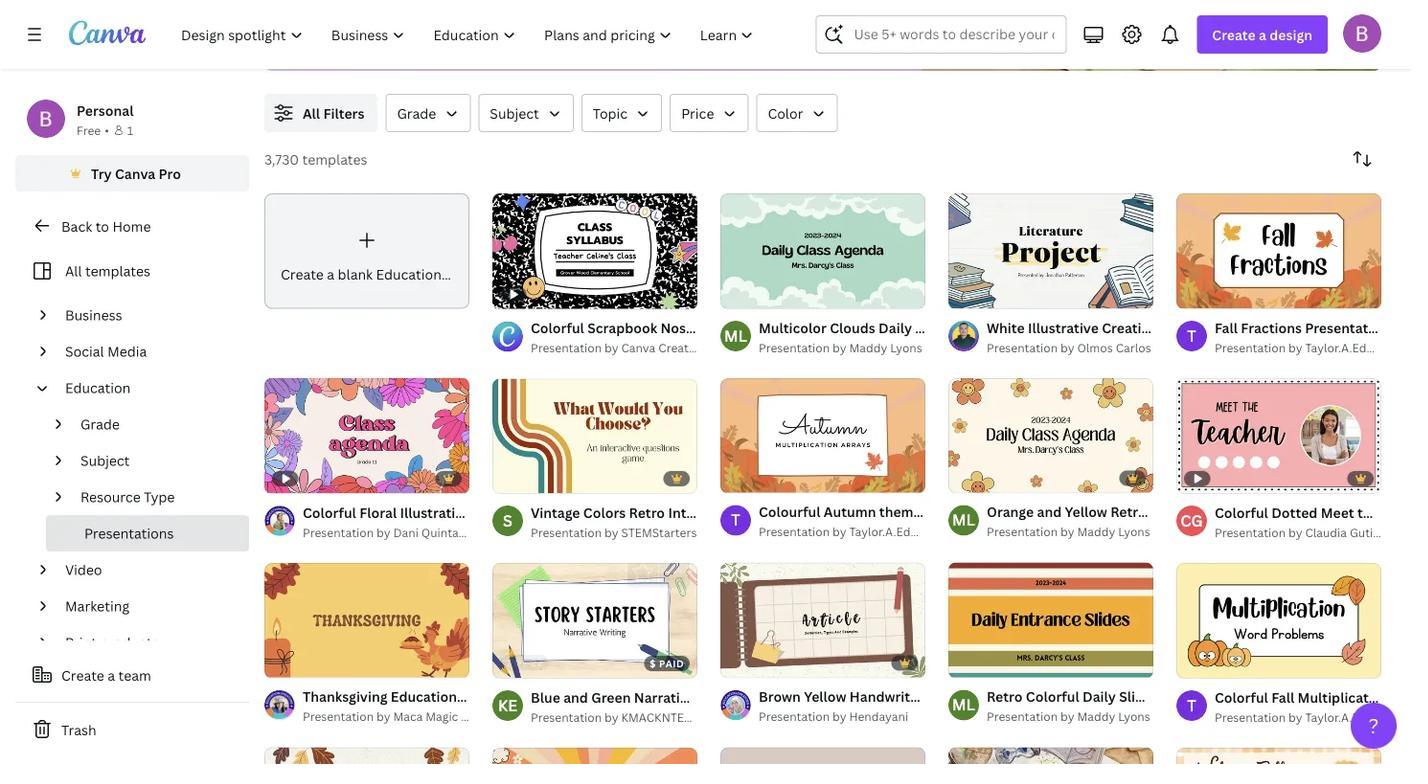 Task type: locate. For each thing, give the bounding box(es) containing it.
0 vertical spatial subject
[[490, 104, 539, 122]]

grade button right "filters"
[[386, 94, 471, 132]]

0 horizontal spatial 1 of 11 link
[[721, 193, 926, 309]]

ml link for "orange and yellow retro flower power daily class agenda template" image
[[949, 506, 980, 536]]

1 vertical spatial maddy lyons element
[[949, 506, 980, 536]]

0 vertical spatial fall
[[1215, 319, 1238, 337]]

all templates link
[[27, 253, 238, 289]]

subject for bottommost subject button
[[81, 452, 130, 470]]

1 inside 1 of 13 link
[[962, 286, 968, 299]]

0 horizontal spatial grade button
[[73, 406, 238, 443]]

vintage colors retro interactive  icebreaker education presentation image
[[493, 379, 698, 494]]

canva left creative
[[622, 340, 656, 356]]

1 vertical spatial all
[[65, 262, 82, 280]]

11 for multicolor clouds daily class agenda template image's ml link maddy lyons element
[[760, 286, 771, 299]]

2 horizontal spatial a
[[1260, 25, 1267, 44]]

magic
[[426, 709, 458, 725]]

of for multicolor clouds daily class agenda template image
[[743, 286, 757, 299]]

1 horizontal spatial subject
[[490, 104, 539, 122]]

0 horizontal spatial all
[[65, 262, 82, 280]]

ml link right creative
[[721, 321, 751, 352]]

by down colorful fall multiplication wo link
[[1289, 710, 1303, 726]]

maddy for 1 of 11
[[1078, 524, 1116, 540]]

1 vertical spatial presentation by maddy lyons link
[[987, 523, 1154, 542]]

presentation by taylor.a.education link for multiplication
[[1215, 708, 1409, 728]]

thanksgiving education presentation in green and red animated style image
[[265, 563, 470, 678]]

1 horizontal spatial class
[[916, 319, 950, 337]]

1 horizontal spatial create
[[281, 265, 324, 283]]

1 of 11 link up clouds
[[721, 193, 926, 309]]

create a blank education presentation
[[281, 265, 528, 283]]

t link for fall
[[1177, 321, 1208, 352]]

taylor.a.education down fall fractions presentation link
[[1306, 340, 1409, 355]]

presentation by taylor.a.education link down fractions
[[1215, 338, 1409, 357]]

1 vertical spatial maddy lyons image
[[949, 691, 980, 721]]

class right daily
[[916, 319, 950, 337]]

grade button up 'resource type' button
[[73, 406, 238, 443]]

1 of 10 link
[[1177, 193, 1382, 309], [721, 563, 926, 678], [949, 563, 1154, 678], [265, 563, 470, 678], [1177, 564, 1382, 679]]

presentation by kmacknteach ela resources
[[531, 710, 793, 726]]

1 horizontal spatial all
[[303, 104, 320, 122]]

multiplication up "?" at the right bottom of the page
[[1298, 689, 1390, 707]]

multiplication left arrays
[[934, 503, 1025, 522]]

0 vertical spatial presentation by maddy lyons
[[987, 524, 1151, 540]]

1 vertical spatial 1 of 11 link
[[949, 378, 1154, 494]]

11 up multicolor
[[760, 286, 771, 299]]

products
[[100, 634, 159, 652]]

0 vertical spatial 1 of 11
[[734, 286, 771, 299]]

type
[[144, 488, 175, 507]]

a inside dropdown button
[[1260, 25, 1267, 44]]

templates down back to home
[[85, 262, 150, 280]]

1 horizontal spatial templates
[[302, 150, 368, 168]]

by left claudia
[[1289, 525, 1303, 541]]

subject for the top subject button
[[490, 104, 539, 122]]

Search search field
[[854, 16, 1055, 53]]

1 vertical spatial grade
[[81, 416, 120, 434]]

0 vertical spatial taylor.a.education
[[1306, 340, 1409, 355]]

top level navigation element
[[169, 15, 770, 54]]

0 vertical spatial maddy
[[850, 340, 888, 355]]

by left stemstarters
[[605, 525, 619, 541]]

1 vertical spatial maddy
[[1078, 524, 1116, 540]]

by down fall fractions presentation link
[[1289, 340, 1303, 355]]

maddy lyons element right themed
[[949, 506, 980, 536]]

subject button
[[479, 94, 574, 132], [73, 443, 238, 479]]

1 presentation by maddy lyons from the top
[[987, 524, 1151, 540]]

1 horizontal spatial canva
[[622, 340, 656, 356]]

of for fall fractions presentation image
[[1199, 286, 1213, 299]]

t link left "colorful" on the right bottom of the page
[[1177, 691, 1208, 722]]

None search field
[[816, 15, 1067, 54]]

filters
[[323, 104, 365, 122]]

1 vertical spatial a
[[327, 265, 335, 283]]

0 vertical spatial templates
[[302, 150, 368, 168]]

presentation by maddy lyons down arrays
[[987, 524, 1151, 540]]

Sort by button
[[1344, 140, 1382, 178]]

fall inside fall fractions presentation presentation by taylor.a.education
[[1215, 319, 1238, 337]]

presentation by maddy lyons
[[987, 524, 1151, 540], [987, 709, 1151, 725]]

1 horizontal spatial 1 of 11
[[962, 471, 999, 484]]

by for presentation by maddy lyons link for "orange and yellow retro flower power daily class agenda template" image's ml link
[[1061, 524, 1075, 540]]

1 horizontal spatial grade button
[[386, 94, 471, 132]]

by inside colorful fall multiplication wo presentation by taylor.a.education
[[1289, 710, 1303, 726]]

taylor.a.education image right carlos
[[1177, 321, 1208, 352]]

1 for the colorful fall multiplication word problems image
[[1190, 657, 1196, 670]]

t link down 1 of 15
[[721, 506, 751, 536]]

create left design
[[1213, 25, 1256, 44]]

subject button left topic
[[479, 94, 574, 132]]

1 of 12
[[506, 472, 543, 485]]

0 horizontal spatial templates
[[85, 262, 150, 280]]

maddy lyons element
[[721, 321, 751, 352], [949, 506, 980, 536], [949, 691, 980, 721]]

1 vertical spatial taylor.a.education image
[[1177, 691, 1208, 722]]

0 vertical spatial taylor.a.education element
[[1177, 321, 1208, 352]]

2 vertical spatial maddy lyons element
[[949, 691, 980, 721]]

by left maca
[[377, 709, 391, 725]]

2 vertical spatial lyons
[[1119, 709, 1151, 725]]

video
[[65, 561, 102, 579]]

multicolor clouds daily class agenda template link
[[759, 317, 1066, 338]]

1 vertical spatial taylor.a.education element
[[721, 506, 751, 536]]

1 of 22
[[506, 657, 543, 670]]

templates
[[302, 150, 368, 168], [85, 262, 150, 280]]

all inside button
[[303, 104, 320, 122]]

0 vertical spatial all
[[303, 104, 320, 122]]

2 vertical spatial taylor.a.education element
[[1177, 691, 1208, 722]]

1 vertical spatial ml link
[[949, 506, 980, 536]]

1 horizontal spatial grade
[[397, 104, 436, 122]]

presentation by maddy lyons link
[[759, 338, 926, 357], [987, 523, 1154, 542], [987, 708, 1154, 727]]

1 vertical spatial fall
[[1272, 689, 1295, 707]]

trash
[[61, 721, 96, 739]]

1 of 11
[[734, 286, 771, 299], [962, 471, 999, 484]]

presentation by hendayani link
[[759, 708, 926, 727]]

subject button up type
[[73, 443, 238, 479]]

1 vertical spatial multiplication
[[1298, 689, 1390, 707]]

1 of 11 link up arrays
[[949, 378, 1154, 494]]

1 vertical spatial 1 of 11
[[962, 471, 999, 484]]

orange and yellow retro flower power daily class agenda template image
[[949, 378, 1154, 494]]

maddy lyons image right hendayani
[[949, 691, 980, 721]]

taylor.a.education image
[[721, 506, 751, 536]]

2 vertical spatial presentation by taylor.a.education link
[[1215, 708, 1409, 728]]

1 vertical spatial subject
[[81, 452, 130, 470]]

by left olmos
[[1061, 340, 1075, 355]]

lyons down multicolor clouds daily class agenda template link
[[891, 340, 923, 355]]

claudia gutierrez element
[[1177, 506, 1208, 537]]

0 vertical spatial create
[[1213, 25, 1256, 44]]

0 horizontal spatial 1 of 11
[[734, 286, 771, 299]]

taylor.a.education down colorful fall multiplication wo link
[[1306, 710, 1409, 726]]

by left dani
[[377, 525, 391, 540]]

maddy lyons element right creative
[[721, 321, 751, 352]]

1 for blue and green narrative writing story starters education presentation "image"
[[506, 657, 512, 670]]

presentation by hendayani
[[759, 709, 909, 725]]

subject up the resource
[[81, 452, 130, 470]]

business
[[65, 306, 122, 324]]

0 horizontal spatial a
[[108, 667, 115, 685]]

0 horizontal spatial grade
[[81, 416, 120, 434]]

1 for vintage colors retro interactive  icebreaker education presentation image
[[506, 472, 512, 485]]

of for retro colorful daily slides and bell ringer templates image
[[971, 656, 985, 669]]

0 vertical spatial maddy lyons element
[[721, 321, 751, 352]]

0 vertical spatial ml link
[[721, 321, 751, 352]]

of for colourful autumn themed multiplication arrays image
[[743, 471, 757, 484]]

0 horizontal spatial maddy lyons image
[[721, 321, 751, 352]]

fall left fractions
[[1215, 319, 1238, 337]]

presentation inside multicolor clouds daily class agenda template presentation by maddy lyons
[[759, 340, 830, 355]]

by
[[833, 340, 847, 355], [1061, 340, 1075, 355], [1289, 340, 1303, 355], [605, 340, 619, 356], [833, 524, 847, 540], [1061, 524, 1075, 540], [377, 525, 391, 540], [605, 525, 619, 541], [1289, 525, 1303, 541], [833, 709, 847, 725], [1061, 709, 1075, 725], [377, 709, 391, 725], [605, 710, 619, 726], [1289, 710, 1303, 726]]

colourful autumn themed multiplication arrays presentation by taylor.a.education
[[759, 503, 1071, 540]]

cg link
[[1177, 506, 1208, 537]]

1 horizontal spatial 11
[[988, 471, 999, 484]]

1 horizontal spatial multiplication
[[1298, 689, 1390, 707]]

by down arrays
[[1061, 524, 1075, 540]]

1 of 22 link
[[493, 564, 698, 679]]

by inside colourful autumn themed multiplication arrays presentation by taylor.a.education
[[833, 524, 847, 540]]

0 vertical spatial t link
[[1177, 321, 1208, 352]]

1 horizontal spatial education
[[376, 265, 442, 283]]

ml link right themed
[[949, 506, 980, 536]]

create inside button
[[61, 667, 104, 685]]

1 inside 1 of 15 link
[[734, 471, 740, 484]]

t link right carlos
[[1177, 321, 1208, 352]]

lyons
[[891, 340, 923, 355], [1119, 524, 1151, 540], [1119, 709, 1151, 725]]

0 vertical spatial lyons
[[891, 340, 923, 355]]

a
[[1260, 25, 1267, 44], [327, 265, 335, 283], [108, 667, 115, 685]]

taylor.a.education element for colorful
[[1177, 691, 1208, 722]]

$ paid
[[650, 658, 685, 671]]

0 vertical spatial subject button
[[479, 94, 574, 132]]

1 of 10
[[1190, 286, 1229, 299], [734, 656, 772, 669], [962, 656, 1000, 669], [278, 656, 316, 669], [1190, 657, 1229, 670]]

11 up colourful autumn themed multiplication arrays link
[[988, 471, 999, 484]]

taylor.a.education image
[[1177, 321, 1208, 352], [1177, 691, 1208, 722]]

10 for presentation by dani quintana
[[303, 656, 316, 669]]

0 vertical spatial maddy lyons image
[[721, 321, 751, 352]]

by for presentation by olmos carlos link
[[1061, 340, 1075, 355]]

presentations
[[84, 525, 174, 543]]

0 horizontal spatial 11
[[760, 286, 771, 299]]

1 vertical spatial subject button
[[73, 443, 238, 479]]

1 inside 1 of 22 link
[[506, 657, 512, 670]]

1 of 11 link
[[721, 193, 926, 309], [949, 378, 1154, 494]]

a inside button
[[108, 667, 115, 685]]

claudia
[[1306, 525, 1348, 541]]

canva
[[115, 164, 156, 183], [622, 340, 656, 356]]

presentation by taylor.a.education link down autumn
[[759, 523, 953, 542]]

1 of 11 up maddy lyons image
[[962, 471, 999, 484]]

2 presentation by maddy lyons from the top
[[987, 709, 1151, 725]]

12
[[532, 472, 543, 485]]

1 of 10 for presentation by dani quintana
[[278, 656, 316, 669]]

0 vertical spatial presentation by maddy lyons link
[[759, 338, 926, 357]]

resources
[[735, 710, 793, 726]]

by left creative
[[605, 340, 619, 356]]

1 vertical spatial lyons
[[1119, 524, 1151, 540]]

1 horizontal spatial maddy lyons image
[[949, 691, 980, 721]]

1 vertical spatial create
[[281, 265, 324, 283]]

education down 'social media'
[[65, 379, 131, 397]]

a left team
[[108, 667, 115, 685]]

kmacknteach
[[622, 710, 709, 726]]

1 of 11 up multicolor
[[734, 286, 771, 299]]

grade down education link
[[81, 416, 120, 434]]

colourful autumn themed multiplication arrays link
[[759, 502, 1071, 523]]

1 vertical spatial 11
[[988, 471, 999, 484]]

1 of 10 link for presentation by claudia gutierrez
[[1177, 564, 1382, 679]]

of for vintage colors retro interactive  icebreaker education presentation image
[[515, 472, 529, 485]]

2 vertical spatial presentation by maddy lyons link
[[987, 708, 1154, 727]]

multicolor clouds daily class agenda template presentation by maddy lyons
[[759, 319, 1066, 355]]

1 vertical spatial education
[[65, 379, 131, 397]]

0 vertical spatial 1 of 11 link
[[721, 193, 926, 309]]

back to home
[[61, 217, 151, 235]]

a for design
[[1260, 25, 1267, 44]]

taylor.a.education down themed
[[850, 524, 953, 540]]

by for presentation by maddy lyons link related to ml link for retro colorful daily slides and bell ringer templates image
[[1061, 709, 1075, 725]]

11
[[760, 286, 771, 299], [988, 471, 999, 484]]

all left "filters"
[[303, 104, 320, 122]]

all down the "back"
[[65, 262, 82, 280]]

taylor.a.education element for fall
[[1177, 321, 1208, 352]]

stemstarters image
[[493, 506, 523, 537]]

create down print
[[61, 667, 104, 685]]

white illustrative creative literature project presentation image
[[949, 193, 1154, 309]]

taylor.a.education element right carlos
[[1177, 321, 1208, 352]]

colourful autumn themed multiplication arrays image
[[721, 378, 926, 494]]

maddy lyons element right hendayani
[[949, 691, 980, 721]]

presentation by taylor.a.education link down "colorful" on the right bottom of the page
[[1215, 708, 1409, 728]]

lyons left claudia gutierrez image on the bottom of the page
[[1119, 524, 1151, 540]]

a left design
[[1260, 25, 1267, 44]]

2 taylor.a.education image from the top
[[1177, 691, 1208, 722]]

maddy lyons image
[[721, 321, 751, 352], [949, 691, 980, 721]]

colorful fall multiplication wo presentation by taylor.a.education
[[1215, 689, 1413, 726]]

2 vertical spatial ml link
[[949, 691, 980, 721]]

0 horizontal spatial create
[[61, 667, 104, 685]]

1 vertical spatial presentation by maddy lyons
[[987, 709, 1151, 725]]

1 of 10 link for presentation by maddy lyons
[[949, 563, 1154, 678]]

ml link right hendayani
[[949, 691, 980, 721]]

presentation inside colorful fall multiplication wo presentation by taylor.a.education
[[1215, 710, 1286, 726]]

of for "orange and yellow retro flower power daily class agenda template" image
[[971, 471, 985, 484]]

presentation by maddy lyons up beige and white vintage history lesson education presentation image
[[987, 709, 1151, 725]]

subject down 'top level navigation' element
[[490, 104, 539, 122]]

1 of 10 for presentation by maddy lyons
[[962, 656, 1000, 669]]

1 horizontal spatial fall
[[1272, 689, 1295, 707]]

3,730 templates
[[265, 150, 368, 168]]

by up beige and white vintage history lesson education presentation image
[[1061, 709, 1075, 725]]

0 vertical spatial 11
[[760, 286, 771, 299]]

grade for grade button to the top
[[397, 104, 436, 122]]

maddy inside multicolor clouds daily class agenda template presentation by maddy lyons
[[850, 340, 888, 355]]

grade right "filters"
[[397, 104, 436, 122]]

2 vertical spatial taylor.a.education
[[1306, 710, 1409, 726]]

clouds
[[830, 319, 876, 337]]

create
[[1213, 25, 1256, 44], [281, 265, 324, 283], [61, 667, 104, 685]]

2 horizontal spatial create
[[1213, 25, 1256, 44]]

all for all filters
[[303, 104, 320, 122]]

presentation by maddy lyons link down arrays
[[987, 523, 1154, 542]]

canva inside 'button'
[[115, 164, 156, 183]]

1 inside 1 of 12 link
[[506, 472, 512, 485]]

taylor.a.education element
[[1177, 321, 1208, 352], [721, 506, 751, 536], [1177, 691, 1208, 722]]

1 vertical spatial taylor.a.education
[[850, 524, 953, 540]]

1 horizontal spatial 1 of 11 link
[[949, 378, 1154, 494]]

maddy lyons element for "orange and yellow retro flower power daily class agenda template" image's ml link
[[949, 506, 980, 536]]

of for the white illustrative creative literature project presentation image
[[971, 286, 985, 299]]

kmacknteach ela resources image
[[493, 691, 523, 722]]

presentation by maca magic class link
[[303, 708, 491, 727]]

by left hendayani
[[833, 709, 847, 725]]

presentation by maddy lyons link down clouds
[[759, 338, 926, 357]]

presentation by maddy lyons for 1 of 11
[[987, 524, 1151, 540]]

print products link
[[58, 625, 238, 661]]

home
[[113, 217, 151, 235]]

0 horizontal spatial canva
[[115, 164, 156, 183]]

presentation inside colourful autumn themed multiplication arrays presentation by taylor.a.education
[[759, 524, 830, 540]]

2 vertical spatial a
[[108, 667, 115, 685]]

arrays
[[1029, 503, 1071, 522]]

video link
[[58, 552, 238, 589]]

by up colorful classroom rules presentation image
[[605, 710, 619, 726]]

1 of 13
[[962, 286, 1000, 299]]

1 horizontal spatial a
[[327, 265, 335, 283]]

0 horizontal spatial subject
[[81, 452, 130, 470]]

1 vertical spatial presentation by taylor.a.education link
[[759, 523, 953, 542]]

olmos
[[1078, 340, 1114, 355]]

1 vertical spatial templates
[[85, 262, 150, 280]]

taylor.a.education image left "colorful" on the right bottom of the page
[[1177, 691, 1208, 722]]

maca
[[393, 709, 423, 725]]

2 vertical spatial create
[[61, 667, 104, 685]]

0 horizontal spatial subject button
[[73, 443, 238, 479]]

by down autumn
[[833, 524, 847, 540]]

lyons up beige and white vintage history lesson education presentation image
[[1119, 709, 1151, 725]]

presentation by olmos carlos link
[[987, 338, 1154, 357]]

1 taylor.a.education image from the top
[[1177, 321, 1208, 352]]

fall right "colorful" on the right bottom of the page
[[1272, 689, 1295, 707]]

maddy lyons image right creative
[[721, 321, 751, 352]]

daily
[[879, 319, 912, 337]]

create for create a design
[[1213, 25, 1256, 44]]

all templates
[[65, 262, 150, 280]]

0 vertical spatial taylor.a.education image
[[1177, 321, 1208, 352]]

taylor.a.education element left "colorful" on the right bottom of the page
[[1177, 691, 1208, 722]]

create a blank education presentation element
[[265, 194, 528, 309]]

canva right try
[[115, 164, 156, 183]]

0 vertical spatial canva
[[115, 164, 156, 183]]

back to home link
[[15, 207, 249, 245]]

class right magic
[[461, 709, 491, 725]]

free
[[77, 122, 101, 138]]

of for brown yellow handwritten organic article  education presentation image
[[743, 656, 757, 669]]

0 vertical spatial multiplication
[[934, 503, 1025, 522]]

2 vertical spatial maddy
[[1078, 709, 1116, 725]]

social
[[65, 343, 104, 361]]

brown yellow handwritten organic article  education presentation image
[[721, 563, 926, 678]]

create a blank education presentation link
[[265, 194, 528, 309]]

0 vertical spatial presentation by taylor.a.education link
[[1215, 338, 1409, 357]]

marketing link
[[58, 589, 238, 625]]

1 horizontal spatial subject button
[[479, 94, 574, 132]]

templates down 'all filters'
[[302, 150, 368, 168]]

education right the 'blank'
[[376, 265, 442, 283]]

0 vertical spatial class
[[916, 319, 950, 337]]

business link
[[58, 297, 238, 334]]

taylor.a.education image for colorful
[[1177, 691, 1208, 722]]

by down clouds
[[833, 340, 847, 355]]

0 horizontal spatial class
[[461, 709, 491, 725]]

grade button
[[386, 94, 471, 132], [73, 406, 238, 443]]

taylor.a.education element down 1 of 15
[[721, 506, 751, 536]]

create for create a team
[[61, 667, 104, 685]]

11 for maddy lyons element related to "orange and yellow retro flower power daily class agenda template" image's ml link
[[988, 471, 999, 484]]

0 horizontal spatial fall
[[1215, 319, 1238, 337]]

maddy for 1 of 10
[[1078, 709, 1116, 725]]

0 vertical spatial a
[[1260, 25, 1267, 44]]

create left the 'blank'
[[281, 265, 324, 283]]

a left the 'blank'
[[327, 265, 335, 283]]

create inside dropdown button
[[1213, 25, 1256, 44]]

presentation by maddy lyons link up beige and white vintage history lesson education presentation image
[[987, 708, 1154, 727]]

to
[[95, 217, 109, 235]]

try canva pro
[[91, 164, 181, 183]]

2 vertical spatial t link
[[1177, 691, 1208, 722]]

by inside multicolor clouds daily class agenda template presentation by maddy lyons
[[833, 340, 847, 355]]



Task type: vqa. For each thing, say whether or not it's contained in the screenshot.
11 to the left
yes



Task type: describe. For each thing, give the bounding box(es) containing it.
color button
[[757, 94, 838, 132]]

presentation by canva creative studio
[[531, 340, 744, 356]]

social media link
[[58, 334, 238, 370]]

presentation by claudia gutierrez
[[1215, 525, 1402, 541]]

s link
[[493, 506, 523, 537]]

ela
[[711, 710, 733, 726]]

fall inside colorful fall multiplication wo presentation by taylor.a.education
[[1272, 689, 1295, 707]]

by for presentation by kmacknteach ela resources link on the bottom of the page
[[605, 710, 619, 726]]

template
[[1006, 319, 1066, 337]]

1 of 11 for multicolor clouds daily class agenda template image
[[734, 286, 771, 299]]

presentation by taylor.a.education link for presentation
[[1215, 338, 1409, 357]]

ml link for multicolor clouds daily class agenda template image
[[721, 321, 751, 352]]

colourful
[[759, 503, 821, 522]]

presentation by canva creative studio link
[[531, 339, 744, 358]]

multicolor clouds daily class agenda template image
[[721, 193, 926, 309]]

1 of 10 link for presentation by dani quintana
[[265, 563, 470, 678]]

stemstarters element
[[493, 506, 523, 537]]

maddy lyons image
[[949, 506, 980, 536]]

team
[[118, 667, 151, 685]]

trash link
[[15, 711, 249, 750]]

maddy lyons image for 1 of 10
[[949, 691, 980, 721]]

themed
[[880, 503, 930, 522]]

grade for bottom grade button
[[81, 416, 120, 434]]

1 of 11 link for maddy lyons image
[[949, 378, 1154, 494]]

1 vertical spatial grade button
[[73, 406, 238, 443]]

fractions
[[1242, 319, 1303, 337]]

try
[[91, 164, 112, 183]]

presentation by maddy lyons link for "orange and yellow retro flower power daily class agenda template" image's ml link
[[987, 523, 1154, 542]]

1 of 12 link
[[493, 379, 698, 494]]

a for blank
[[327, 265, 335, 283]]

•
[[105, 122, 109, 138]]

bob builder image
[[1344, 14, 1382, 52]]

1 for retro colorful daily slides and bell ringer templates image
[[962, 656, 968, 669]]

create a team button
[[15, 657, 249, 695]]

presentation by maddy lyons for 1 of 10
[[987, 709, 1151, 725]]

print
[[65, 634, 97, 652]]

presentation by dani quintana link
[[303, 523, 472, 542]]

presentation by dani quintana
[[303, 525, 472, 540]]

dani
[[393, 525, 419, 540]]

presentation by claudia gutierrez link
[[1215, 524, 1402, 543]]

maddy lyons element for ml link for retro colorful daily slides and bell ringer templates image
[[949, 691, 980, 721]]

presentation by maca magic class
[[303, 709, 491, 725]]

of for blue and green narrative writing story starters education presentation "image"
[[515, 657, 529, 670]]

1 for "orange and yellow retro flower power daily class agenda template" image
[[962, 471, 968, 484]]

1 vertical spatial canva
[[622, 340, 656, 356]]

autumn class agenda presentation in colorful playful style image
[[265, 748, 470, 765]]

1 for multicolor clouds daily class agenda template image
[[734, 286, 740, 299]]

english analysing themes and ideas presentation beige pink lined style image
[[721, 748, 926, 765]]

taylor.a.education inside fall fractions presentation presentation by taylor.a.education
[[1306, 340, 1409, 355]]

taylor.a.education inside colorful fall multiplication wo presentation by taylor.a.education
[[1306, 710, 1409, 726]]

personal
[[77, 101, 134, 119]]

try canva pro button
[[15, 155, 249, 192]]

all filters
[[303, 104, 365, 122]]

colorful fall multiplication wo link
[[1215, 687, 1413, 708]]

3,730
[[265, 150, 299, 168]]

t link for colourful
[[721, 506, 751, 536]]

free •
[[77, 122, 109, 138]]

10 for presentation by claudia gutierrez
[[1216, 657, 1229, 670]]

$
[[650, 658, 657, 671]]

by for presentation by canva creative studio link
[[605, 340, 619, 356]]

ml link for retro colorful daily slides and bell ringer templates image
[[949, 691, 980, 721]]

quintana
[[422, 525, 472, 540]]

wo
[[1393, 689, 1413, 707]]

fall fractions presentation presentation by taylor.a.education
[[1215, 319, 1409, 355]]

of for the colorful fall multiplication word problems image
[[1199, 657, 1213, 670]]

1 for colourful autumn themed multiplication arrays image
[[734, 471, 740, 484]]

presentation by taylor.a.education link for themed
[[759, 523, 953, 542]]

fall fractions presentation link
[[1215, 317, 1390, 338]]

gutierrez
[[1350, 525, 1402, 541]]

paid
[[659, 658, 685, 671]]

colorful
[[1215, 689, 1269, 707]]

1 vertical spatial class
[[461, 709, 491, 725]]

by for presentation by stemstarters link
[[605, 525, 619, 541]]

taylor.a.education image for fall
[[1177, 321, 1208, 352]]

back
[[61, 217, 92, 235]]

beige and white vintage history lesson education presentation image
[[949, 748, 1154, 765]]

of for thanksgiving education presentation in green and red animated style image
[[286, 656, 301, 669]]

taylor.a.education inside colourful autumn themed multiplication arrays presentation by taylor.a.education
[[850, 524, 953, 540]]

a for team
[[108, 667, 115, 685]]

templates for 3,730 templates
[[302, 150, 368, 168]]

carlos
[[1116, 340, 1152, 355]]

0 horizontal spatial education
[[65, 379, 131, 397]]

multicolor
[[759, 319, 827, 337]]

price
[[682, 104, 714, 122]]

claudia gutierrez image
[[1177, 506, 1208, 537]]

studio
[[708, 340, 744, 356]]

education link
[[58, 370, 238, 406]]

? button
[[1351, 704, 1397, 750]]

print products
[[65, 634, 159, 652]]

stemstarters
[[622, 525, 697, 541]]

1 for the white illustrative creative literature project presentation image
[[962, 286, 968, 299]]

marketing
[[65, 598, 129, 616]]

blue and green narrative writing story starters education presentation image
[[493, 564, 698, 679]]

multiplication inside colourful autumn themed multiplication arrays presentation by taylor.a.education
[[934, 503, 1025, 522]]

lyons for 1 of 11
[[1119, 524, 1151, 540]]

by inside fall fractions presentation presentation by taylor.a.education
[[1289, 340, 1303, 355]]

?
[[1369, 713, 1380, 740]]

colorful classroom rules presentation image
[[493, 748, 698, 765]]

agenda
[[953, 319, 1002, 337]]

colorful fall multiplication word problems image
[[1177, 564, 1382, 679]]

retro colorful daily slides and bell ringer templates image
[[949, 563, 1154, 678]]

lyons inside multicolor clouds daily class agenda template presentation by maddy lyons
[[891, 340, 923, 355]]

1 of 13 link
[[949, 193, 1154, 309]]

1 for thanksgiving education presentation in green and red animated style image
[[278, 656, 284, 669]]

create for create a blank education presentation
[[281, 265, 324, 283]]

presentation by maddy lyons link for multicolor clouds daily class agenda template image's ml link
[[759, 338, 926, 357]]

templates for all templates
[[85, 262, 150, 280]]

topic button
[[582, 94, 662, 132]]

0 vertical spatial grade button
[[386, 94, 471, 132]]

all for all templates
[[65, 262, 82, 280]]

maddy lyons element for multicolor clouds daily class agenda template image's ml link
[[721, 321, 751, 352]]

by for presentation by maca magic class link on the bottom
[[377, 709, 391, 725]]

1 for fall fractions presentation image
[[1190, 286, 1196, 299]]

1 of 11 for "orange and yellow retro flower power daily class agenda template" image
[[962, 471, 999, 484]]

by for presentation by claudia gutierrez link
[[1289, 525, 1303, 541]]

resource type button
[[73, 479, 238, 516]]

social media
[[65, 343, 147, 361]]

autumn
[[824, 503, 877, 522]]

by for presentation by hendayani link
[[833, 709, 847, 725]]

presentation by stemstarters link
[[531, 524, 698, 543]]

taylor.a.education element for colourful
[[721, 506, 751, 536]]

1 of 15
[[734, 471, 772, 484]]

by for presentation by dani quintana link
[[377, 525, 391, 540]]

presentation by maddy lyons link for ml link for retro colorful daily slides and bell ringer templates image
[[987, 708, 1154, 727]]

hendayani
[[850, 709, 909, 725]]

1 for brown yellow handwritten organic article  education presentation image
[[734, 656, 740, 669]]

1 of 11 link for maddy lyons icon associated with 1 of 11
[[721, 193, 926, 309]]

topic
[[593, 104, 628, 122]]

multiplication inside colorful fall multiplication wo presentation by taylor.a.education
[[1298, 689, 1390, 707]]

resource
[[81, 488, 141, 507]]

22
[[532, 657, 543, 670]]

presentation by olmos carlos
[[987, 340, 1152, 355]]

lyons for 1 of 10
[[1119, 709, 1151, 725]]

10 for presentation by maddy lyons
[[988, 656, 1000, 669]]

kmacknteach ela resources element
[[493, 691, 523, 722]]

0 vertical spatial education
[[376, 265, 442, 283]]

maddy lyons image for 1 of 11
[[721, 321, 751, 352]]

1 of 10 for presentation by claudia gutierrez
[[1190, 657, 1229, 670]]

blank
[[338, 265, 373, 283]]

creative
[[659, 340, 705, 356]]

pro
[[159, 164, 181, 183]]

presentation by kmacknteach ela resources link
[[531, 708, 793, 728]]

15
[[760, 471, 772, 484]]

class inside multicolor clouds daily class agenda template presentation by maddy lyons
[[916, 319, 950, 337]]

media
[[107, 343, 147, 361]]

presentation by stemstarters
[[531, 525, 697, 541]]

fall fractions presentation image
[[1177, 193, 1382, 309]]

t link for colorful
[[1177, 691, 1208, 722]]



